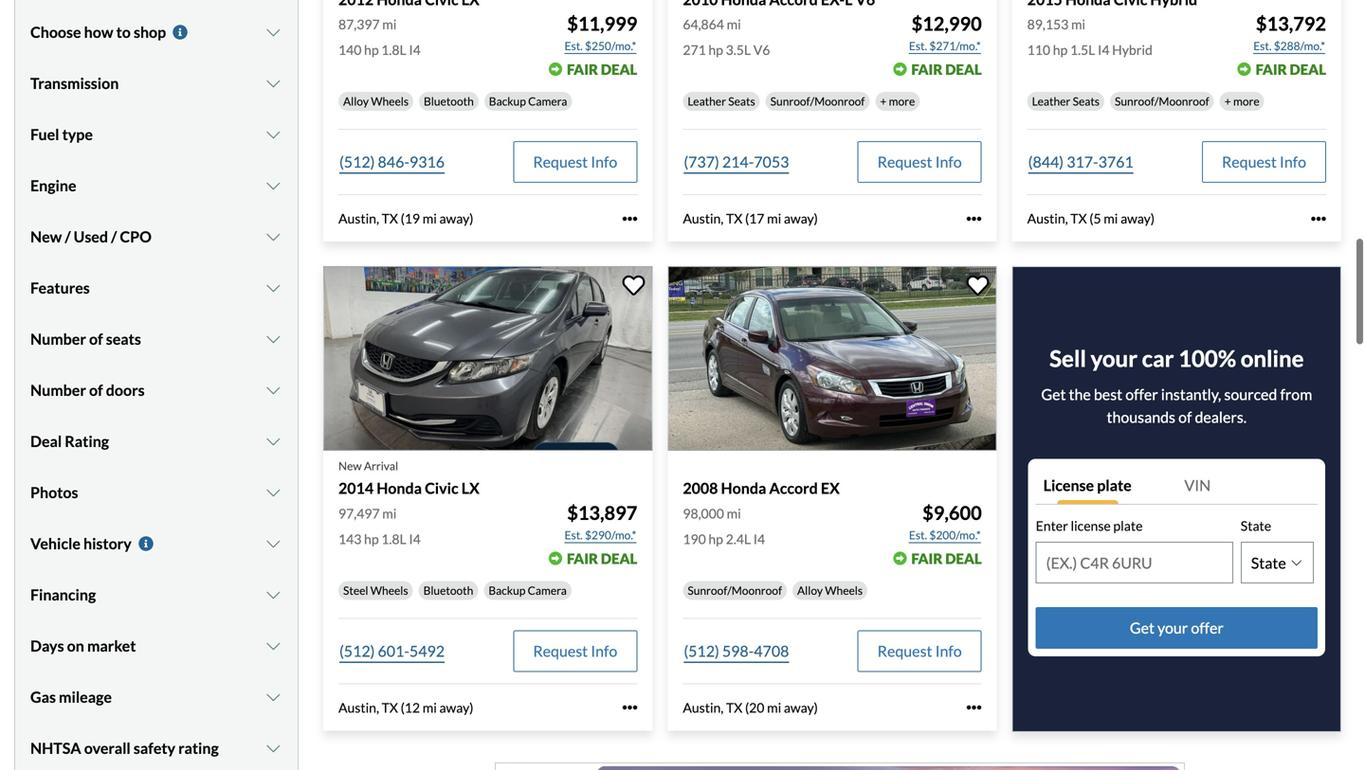 Task type: describe. For each thing, give the bounding box(es) containing it.
on
[[67, 637, 84, 655]]

transmission
[[30, 74, 119, 92]]

(737) 214-7053 button
[[683, 141, 790, 183]]

97,497 mi 143 hp 1.8l i4
[[339, 506, 421, 547]]

est. for $11,999
[[565, 39, 583, 53]]

state
[[1241, 518, 1272, 535]]

hp for $11,999
[[364, 42, 379, 58]]

accord
[[769, 479, 818, 498]]

$288/mo.*
[[1274, 39, 1326, 53]]

transmission button
[[30, 60, 283, 107]]

87,397
[[339, 16, 380, 32]]

engine
[[30, 176, 76, 195]]

sell your car 100% online
[[1050, 345, 1304, 372]]

fair for $13,897
[[567, 550, 598, 567]]

shop
[[134, 23, 166, 41]]

chevron down image for number of seats
[[264, 332, 283, 347]]

deal
[[30, 432, 62, 451]]

$271/mo.*
[[930, 39, 981, 53]]

601-
[[378, 642, 410, 661]]

fair deal for $9,600
[[912, 550, 982, 567]]

2014
[[339, 479, 374, 498]]

mileage
[[59, 688, 112, 707]]

sunroof/moonroof for $12,990
[[771, 95, 865, 108]]

get for get the best offer instantly, sourced from thousands of dealers.
[[1041, 386, 1066, 404]]

gas
[[30, 688, 56, 707]]

(512) 846-9316 button
[[339, 141, 446, 183]]

2 / from the left
[[111, 227, 117, 246]]

ellipsis h image for $11,999
[[622, 211, 638, 227]]

seats for $12,990
[[728, 95, 755, 108]]

89,153
[[1028, 16, 1069, 32]]

3761
[[1099, 153, 1134, 171]]

days on market
[[30, 637, 136, 655]]

tx for $12,990
[[726, 211, 743, 227]]

the
[[1069, 386, 1091, 404]]

deal for $11,999
[[601, 61, 638, 78]]

mi right '(12'
[[423, 700, 437, 716]]

mi inside 97,497 mi 143 hp 1.8l i4
[[382, 506, 397, 522]]

(512) 601-5492 button
[[339, 631, 446, 673]]

fuel type
[[30, 125, 93, 143]]

mi inside 98,000 mi 190 hp 2.4l i4
[[727, 506, 741, 522]]

lx
[[462, 479, 480, 498]]

new arrival 2014 honda civic lx
[[339, 460, 480, 498]]

+ for $13,792
[[1225, 95, 1231, 108]]

honda inside new arrival 2014 honda civic lx
[[377, 479, 422, 498]]

to
[[116, 23, 131, 41]]

598-
[[722, 642, 754, 661]]

photos
[[30, 483, 78, 502]]

est. for $9,600
[[909, 528, 927, 542]]

used
[[74, 227, 108, 246]]

$9,600
[[923, 502, 982, 525]]

$250/mo.*
[[585, 39, 637, 53]]

100%
[[1179, 345, 1237, 372]]

tab list containing license plate
[[1036, 467, 1318, 505]]

enter license plate
[[1036, 518, 1143, 535]]

97,497
[[339, 506, 380, 522]]

safety
[[134, 739, 176, 758]]

1 horizontal spatial alloy wheels
[[797, 584, 863, 598]]

1.8l for $13,897
[[381, 531, 406, 547]]

austin, tx (5 mi away)
[[1028, 211, 1155, 227]]

7053
[[754, 153, 789, 171]]

fair for $9,600
[[912, 550, 943, 567]]

away) for $9,600
[[784, 700, 818, 716]]

fair for $13,792
[[1256, 61, 1287, 78]]

request for $9,600
[[878, 642, 933, 661]]

(512) left 601-
[[339, 642, 375, 661]]

(20
[[745, 700, 765, 716]]

leather seats for $13,792
[[1032, 95, 1100, 108]]

type
[[62, 125, 93, 143]]

number of doors
[[30, 381, 145, 399]]

number of seats button
[[30, 316, 283, 363]]

features button
[[30, 264, 283, 312]]

0 horizontal spatial ellipsis h image
[[622, 701, 638, 716]]

chevron down image for days on market
[[264, 639, 283, 654]]

request info for $11,999
[[533, 153, 618, 171]]

1 vertical spatial alloy
[[797, 584, 823, 598]]

dealers.
[[1195, 408, 1247, 427]]

deal rating button
[[30, 418, 283, 465]]

enter
[[1036, 518, 1068, 535]]

(844) 317-3761 button
[[1028, 141, 1135, 183]]

request for $11,999
[[533, 153, 588, 171]]

i4 for $11,999
[[409, 42, 421, 58]]

(512) 601-5492
[[339, 642, 445, 661]]

number for number of seats
[[30, 330, 86, 348]]

request info button for $9,600
[[858, 631, 982, 673]]

(737) 214-7053
[[684, 153, 789, 171]]

request info button for $13,792
[[1202, 141, 1327, 183]]

license plate
[[1044, 477, 1132, 495]]

tx left '(12'
[[382, 700, 398, 716]]

austin, for $13,792
[[1028, 211, 1068, 227]]

thousands
[[1107, 408, 1176, 427]]

leather for $13,792
[[1032, 95, 1071, 108]]

deal for $12,990
[[946, 61, 982, 78]]

history
[[83, 535, 132, 553]]

chevron down image for nhtsa overall safety rating
[[264, 741, 283, 756]]

request for $13,792
[[1222, 153, 1277, 171]]

nhtsa
[[30, 739, 81, 758]]

tx for $9,600
[[726, 700, 743, 716]]

leather seats for $12,990
[[688, 95, 755, 108]]

fair deal for $11,999
[[567, 61, 638, 78]]

190
[[683, 531, 706, 547]]

backup for alloy wheels
[[489, 95, 526, 108]]

1.5l
[[1070, 42, 1096, 58]]

chevron down image for photos
[[264, 485, 283, 500]]

(844) 317-3761
[[1028, 153, 1134, 171]]

fair deal for $13,792
[[1256, 61, 1327, 78]]

civic
[[425, 479, 459, 498]]

1 chevron down image from the top
[[264, 24, 283, 40]]

i4 for $9,600
[[754, 531, 765, 547]]

new / used / cpo button
[[30, 213, 283, 261]]

(17
[[745, 211, 765, 227]]

info circle image
[[171, 24, 190, 40]]

steel
[[343, 584, 368, 598]]

arrival
[[364, 460, 398, 473]]

64,864
[[683, 16, 724, 32]]

$12,990
[[912, 13, 982, 35]]

tx for $13,792
[[1071, 211, 1087, 227]]

chevron down image for new / used / cpo
[[264, 229, 283, 244]]

chevron down image for number of doors
[[264, 383, 283, 398]]

mi inside the 89,153 mi 110 hp 1.5l i4 hybrid
[[1071, 16, 1086, 32]]

fuel
[[30, 125, 59, 143]]

nhtsa overall safety rating button
[[30, 725, 283, 771]]

$9,600 est. $200/mo.*
[[909, 502, 982, 542]]

austin, tx (17 mi away)
[[683, 211, 818, 227]]

get the best offer instantly, sourced from thousands of dealers.
[[1041, 386, 1313, 427]]

fair for $11,999
[[567, 61, 598, 78]]

2 honda from the left
[[721, 479, 766, 498]]

plate inside tab
[[1097, 477, 1132, 495]]

request info for $9,600
[[878, 642, 962, 661]]

hp for $12,990
[[709, 42, 723, 58]]

seats
[[106, 330, 141, 348]]

sourced
[[1225, 386, 1278, 404]]

est. $288/mo.* button
[[1253, 37, 1327, 56]]

98,000 mi 190 hp 2.4l i4
[[683, 506, 765, 547]]

request info for $13,792
[[1222, 153, 1307, 171]]

mi right (17
[[767, 211, 781, 227]]

request for $12,990
[[878, 153, 933, 171]]

austin, tx (19 mi away)
[[339, 211, 474, 227]]

mi inside 87,397 mi 140 hp 1.8l i4
[[382, 16, 397, 32]]

$200/mo.*
[[930, 528, 981, 542]]

choose how to shop
[[30, 23, 166, 41]]

est. for $12,990
[[909, 39, 927, 53]]

$13,792 est. $288/mo.*
[[1254, 13, 1327, 53]]

advertisement region
[[495, 763, 1185, 771]]



Task type: vqa. For each thing, say whether or not it's contained in the screenshot.
driver's
no



Task type: locate. For each thing, give the bounding box(es) containing it.
of inside dropdown button
[[89, 381, 103, 399]]

0 horizontal spatial offer
[[1126, 386, 1158, 404]]

2 + more from the left
[[1225, 95, 1260, 108]]

deal rating
[[30, 432, 109, 451]]

0 vertical spatial number
[[30, 330, 86, 348]]

info for $11,999
[[591, 153, 618, 171]]

license
[[1044, 477, 1094, 495]]

new / used / cpo
[[30, 227, 152, 246]]

ex
[[821, 479, 840, 498]]

camera for steel wheels
[[528, 584, 567, 598]]

1 horizontal spatial alloy
[[797, 584, 823, 598]]

1 honda from the left
[[377, 479, 422, 498]]

tx left (20
[[726, 700, 743, 716]]

+
[[880, 95, 887, 108], [1225, 95, 1231, 108]]

get your offer button
[[1036, 608, 1318, 650]]

2 + from the left
[[1225, 95, 1231, 108]]

chevron down image inside transmission dropdown button
[[264, 76, 283, 91]]

of
[[89, 330, 103, 348], [89, 381, 103, 399], [1179, 408, 1192, 427]]

hp inside 98,000 mi 190 hp 2.4l i4
[[709, 531, 723, 547]]

fair down the est. $288/mo.* button
[[1256, 61, 1287, 78]]

more
[[889, 95, 915, 108], [1234, 95, 1260, 108]]

1 horizontal spatial get
[[1130, 619, 1155, 638]]

leather seats down "3.5l"
[[688, 95, 755, 108]]

chevron down image inside days on market dropdown button
[[264, 639, 283, 654]]

1 horizontal spatial +
[[1225, 95, 1231, 108]]

0 vertical spatial alloy
[[343, 95, 369, 108]]

(512) left 846-
[[339, 153, 375, 171]]

hp right '190'
[[709, 531, 723, 547]]

est. left $200/mo.*
[[909, 528, 927, 542]]

away) right the (19
[[440, 211, 474, 227]]

est. $200/mo.* button
[[908, 526, 982, 545]]

get down enter license plate field
[[1130, 619, 1155, 638]]

4 chevron down image from the top
[[264, 332, 283, 347]]

best
[[1094, 386, 1123, 404]]

tab list
[[1036, 467, 1318, 505]]

(844)
[[1028, 153, 1064, 171]]

4 chevron down image from the top
[[264, 383, 283, 398]]

chevron down image for gas mileage
[[264, 690, 283, 705]]

1 vertical spatial get
[[1130, 619, 1155, 638]]

0 vertical spatial your
[[1091, 345, 1138, 372]]

1 vertical spatial of
[[89, 381, 103, 399]]

request info button for $12,990
[[858, 141, 982, 183]]

camera down est. $290/mo.* button on the bottom
[[528, 584, 567, 598]]

i4 inside the 89,153 mi 110 hp 1.5l i4 hybrid
[[1098, 42, 1110, 58]]

i4 for $13,792
[[1098, 42, 1110, 58]]

online
[[1241, 345, 1304, 372]]

hp inside 87,397 mi 140 hp 1.8l i4
[[364, 42, 379, 58]]

1 backup from the top
[[489, 95, 526, 108]]

away) right (20
[[784, 700, 818, 716]]

info circle image
[[136, 536, 155, 552]]

backup for steel wheels
[[489, 584, 526, 598]]

0 vertical spatial alloy wheels
[[343, 95, 409, 108]]

$13,897
[[567, 502, 638, 525]]

features
[[30, 279, 90, 297]]

your down enter license plate field
[[1158, 619, 1188, 638]]

away) right (5
[[1121, 211, 1155, 227]]

0 horizontal spatial +
[[880, 95, 887, 108]]

0 horizontal spatial seats
[[728, 95, 755, 108]]

new left used
[[30, 227, 62, 246]]

days on market button
[[30, 623, 283, 670]]

$13,897 est. $290/mo.*
[[565, 502, 638, 542]]

7 chevron down image from the top
[[264, 741, 283, 756]]

backup camera down est. $290/mo.* button on the bottom
[[489, 584, 567, 598]]

9316
[[410, 153, 445, 171]]

(512) 598-4708
[[684, 642, 789, 661]]

est. down '$11,999'
[[565, 39, 583, 53]]

fair deal down est. $200/mo.* button
[[912, 550, 982, 567]]

bluetooth for steel wheels
[[423, 584, 473, 598]]

i4 inside 98,000 mi 190 hp 2.4l i4
[[754, 531, 765, 547]]

your for car
[[1091, 345, 1138, 372]]

1 more from the left
[[889, 95, 915, 108]]

+ more for $12,990
[[880, 95, 915, 108]]

0 horizontal spatial more
[[889, 95, 915, 108]]

+ more down the est. $288/mo.* button
[[1225, 95, 1260, 108]]

backup camera down the est. $250/mo.* button
[[489, 95, 567, 108]]

1 vertical spatial number
[[30, 381, 86, 399]]

of for doors
[[89, 381, 103, 399]]

0 horizontal spatial your
[[1091, 345, 1138, 372]]

financing button
[[30, 572, 283, 619]]

of for seats
[[89, 330, 103, 348]]

from
[[1281, 386, 1313, 404]]

2 1.8l from the top
[[381, 531, 406, 547]]

2 chevron down image from the top
[[264, 127, 283, 142]]

fair deal down est. $271/mo.* button
[[912, 61, 982, 78]]

1 leather seats from the left
[[688, 95, 755, 108]]

get left the
[[1041, 386, 1066, 404]]

2 number from the top
[[30, 381, 86, 399]]

/ left used
[[65, 227, 71, 246]]

0 horizontal spatial honda
[[377, 479, 422, 498]]

1 horizontal spatial your
[[1158, 619, 1188, 638]]

est. down the $13,897
[[565, 528, 583, 542]]

mi right (20
[[767, 700, 781, 716]]

1 number from the top
[[30, 330, 86, 348]]

mi up 2.4l at the bottom of page
[[727, 506, 741, 522]]

rating
[[65, 432, 109, 451]]

deal
[[601, 61, 638, 78], [946, 61, 982, 78], [1290, 61, 1327, 78], [601, 550, 638, 567], [946, 550, 982, 567]]

chevron down image
[[264, 76, 283, 91], [264, 178, 283, 193], [264, 229, 283, 244], [264, 383, 283, 398], [264, 639, 283, 654], [264, 690, 283, 705], [264, 741, 283, 756]]

hp right 140
[[364, 42, 379, 58]]

new for new arrival 2014 honda civic lx
[[339, 460, 362, 473]]

0 horizontal spatial new
[[30, 227, 62, 246]]

of left seats
[[89, 330, 103, 348]]

1 horizontal spatial + more
[[1225, 95, 1260, 108]]

(512) for $11,999
[[339, 153, 375, 171]]

away) right '(12'
[[440, 700, 474, 716]]

more for $12,990
[[889, 95, 915, 108]]

1 horizontal spatial offer
[[1191, 619, 1224, 638]]

of inside dropdown button
[[89, 330, 103, 348]]

request
[[533, 153, 588, 171], [878, 153, 933, 171], [1222, 153, 1277, 171], [533, 642, 588, 661], [878, 642, 933, 661]]

get your offer
[[1130, 619, 1224, 638]]

chevron down image inside vehicle history dropdown button
[[264, 536, 283, 552]]

0 horizontal spatial + more
[[880, 95, 915, 108]]

hp for $13,897
[[364, 531, 379, 547]]

fair down est. $271/mo.* button
[[912, 61, 943, 78]]

request info button for $11,999
[[513, 141, 638, 183]]

mi right the (19
[[423, 211, 437, 227]]

2 ellipsis h image from the left
[[967, 211, 982, 227]]

austin, left (5
[[1028, 211, 1068, 227]]

i4 right 140
[[409, 42, 421, 58]]

0 vertical spatial bluetooth
[[424, 95, 474, 108]]

est. for $13,792
[[1254, 39, 1272, 53]]

info for $13,792
[[1280, 153, 1307, 171]]

how
[[84, 23, 113, 41]]

1 backup camera from the top
[[489, 95, 567, 108]]

chevron down image inside number of seats dropdown button
[[264, 332, 283, 347]]

3 chevron down image from the top
[[264, 280, 283, 296]]

est. inside the $12,990 est. $271/mo.*
[[909, 39, 927, 53]]

seats down "3.5l"
[[728, 95, 755, 108]]

1 + from the left
[[880, 95, 887, 108]]

2.4l
[[726, 531, 751, 547]]

(12
[[401, 700, 420, 716]]

1 ellipsis h image from the left
[[622, 211, 638, 227]]

chevron down image inside new / used / cpo dropdown button
[[264, 229, 283, 244]]

offer inside button
[[1191, 619, 1224, 638]]

mi up "3.5l"
[[727, 16, 741, 32]]

deal for $13,897
[[601, 550, 638, 567]]

2008 honda accord ex
[[683, 479, 840, 498]]

away) for $11,999
[[440, 211, 474, 227]]

get inside button
[[1130, 619, 1155, 638]]

number down "features" in the left top of the page
[[30, 330, 86, 348]]

0 vertical spatial backup camera
[[489, 95, 567, 108]]

honda up 98,000 mi 190 hp 2.4l i4
[[721, 479, 766, 498]]

+ more for $13,792
[[1225, 95, 1260, 108]]

new inside dropdown button
[[30, 227, 62, 246]]

austin,
[[339, 211, 379, 227], [683, 211, 724, 227], [1028, 211, 1068, 227], [339, 700, 379, 716], [683, 700, 724, 716]]

1 horizontal spatial leather seats
[[1032, 95, 1100, 108]]

maroon 2008 honda accord ex sedan front-wheel drive 5-speed automatic image
[[668, 266, 997, 452]]

vehicle history
[[30, 535, 132, 553]]

0 vertical spatial offer
[[1126, 386, 1158, 404]]

days
[[30, 637, 64, 655]]

est. inside $9,600 est. $200/mo.*
[[909, 528, 927, 542]]

i4 for $13,897
[[409, 531, 421, 547]]

chevron down image for engine
[[264, 178, 283, 193]]

2 leather seats from the left
[[1032, 95, 1100, 108]]

1 vertical spatial offer
[[1191, 619, 1224, 638]]

2 seats from the left
[[1073, 95, 1100, 108]]

chevron down image inside deal rating dropdown button
[[264, 434, 283, 449]]

ellipsis h image
[[622, 211, 638, 227], [967, 211, 982, 227]]

6 chevron down image from the top
[[264, 485, 283, 500]]

0 horizontal spatial leather seats
[[688, 95, 755, 108]]

1 vertical spatial new
[[339, 460, 362, 473]]

get inside get the best offer instantly, sourced from thousands of dealers.
[[1041, 386, 1066, 404]]

est. down $12,990
[[909, 39, 927, 53]]

0 horizontal spatial /
[[65, 227, 71, 246]]

license plate tab
[[1036, 467, 1177, 505]]

hp inside 97,497 mi 143 hp 1.8l i4
[[364, 531, 379, 547]]

hp right 143
[[364, 531, 379, 547]]

1 vertical spatial backup camera
[[489, 584, 567, 598]]

fair down est. $200/mo.* button
[[912, 550, 943, 567]]

v6
[[754, 42, 770, 58]]

your
[[1091, 345, 1138, 372], [1158, 619, 1188, 638]]

seats down 1.5l
[[1073, 95, 1100, 108]]

1 horizontal spatial seats
[[1073, 95, 1100, 108]]

sunroof/moonroof for $13,792
[[1115, 95, 1210, 108]]

new for new / used / cpo
[[30, 227, 62, 246]]

away) for $13,792
[[1121, 211, 1155, 227]]

leather for $12,990
[[688, 95, 726, 108]]

$290/mo.*
[[585, 528, 637, 542]]

sunroof/moonroof up 7053
[[771, 95, 865, 108]]

chevron down image for transmission
[[264, 76, 283, 91]]

number inside dropdown button
[[30, 330, 86, 348]]

mi right 87,397
[[382, 16, 397, 32]]

hp right 271
[[709, 42, 723, 58]]

(512) left 598-
[[684, 642, 719, 661]]

i4 right 2.4l at the bottom of page
[[754, 531, 765, 547]]

mi inside '64,864 mi 271 hp 3.5l v6'
[[727, 16, 741, 32]]

your inside button
[[1158, 619, 1188, 638]]

1 vertical spatial alloy wheels
[[797, 584, 863, 598]]

ellipsis h image
[[1311, 211, 1327, 227], [622, 701, 638, 716], [967, 701, 982, 716]]

fair deal down the est. $250/mo.* button
[[567, 61, 638, 78]]

1.8l inside 87,397 mi 140 hp 1.8l i4
[[381, 42, 406, 58]]

sunroof/moonroof down hybrid
[[1115, 95, 1210, 108]]

1 vertical spatial plate
[[1114, 518, 1143, 535]]

backup
[[489, 95, 526, 108], [489, 584, 526, 598]]

5492
[[410, 642, 445, 661]]

request info button
[[513, 141, 638, 183], [858, 141, 982, 183], [1202, 141, 1327, 183], [513, 631, 638, 673], [858, 631, 982, 673]]

tx left (17
[[726, 211, 743, 227]]

info for $12,990
[[935, 153, 962, 171]]

1.8l inside 97,497 mi 143 hp 1.8l i4
[[381, 531, 406, 547]]

chevron down image inside nhtsa overall safety rating dropdown button
[[264, 741, 283, 756]]

tx for $11,999
[[382, 211, 398, 227]]

backup camera for alloy wheels
[[489, 95, 567, 108]]

chevron down image inside 'financing' dropdown button
[[264, 588, 283, 603]]

deal down the $271/mo.*
[[946, 61, 982, 78]]

chevron down image inside the engine dropdown button
[[264, 178, 283, 193]]

gas mileage button
[[30, 674, 283, 721]]

cpo
[[120, 227, 152, 246]]

of left doors
[[89, 381, 103, 399]]

(19
[[401, 211, 420, 227]]

more for $13,792
[[1234, 95, 1260, 108]]

vin
[[1185, 477, 1211, 495]]

hp right "110"
[[1053, 42, 1068, 58]]

(512)
[[339, 153, 375, 171], [339, 642, 375, 661], [684, 642, 719, 661]]

chevron down image
[[264, 24, 283, 40], [264, 127, 283, 142], [264, 280, 283, 296], [264, 332, 283, 347], [264, 434, 283, 449], [264, 485, 283, 500], [264, 536, 283, 552], [264, 588, 283, 603]]

chevron down image for fuel type
[[264, 127, 283, 142]]

modern steel metallic 2014 honda civic lx sedan front-wheel drive continuously variable transmission image
[[323, 266, 653, 452]]

Enter license plate field
[[1037, 543, 1232, 583]]

of down instantly,
[[1179, 408, 1192, 427]]

est. inside the $13,792 est. $288/mo.*
[[1254, 39, 1272, 53]]

bluetooth for alloy wheels
[[424, 95, 474, 108]]

deal down $290/mo.*
[[601, 550, 638, 567]]

1 vertical spatial your
[[1158, 619, 1188, 638]]

271
[[683, 42, 706, 58]]

1.8l right 140
[[381, 42, 406, 58]]

bluetooth up '5492'
[[423, 584, 473, 598]]

your up best
[[1091, 345, 1138, 372]]

offer
[[1126, 386, 1158, 404], [1191, 619, 1224, 638]]

austin, left the (19
[[339, 211, 379, 227]]

backup camera for steel wheels
[[489, 584, 567, 598]]

chevron down image for features
[[264, 280, 283, 296]]

(512) for $9,600
[[684, 642, 719, 661]]

more down est. $271/mo.* button
[[889, 95, 915, 108]]

austin, for $9,600
[[683, 700, 724, 716]]

7 chevron down image from the top
[[264, 536, 283, 552]]

1 horizontal spatial /
[[111, 227, 117, 246]]

2 leather from the left
[[1032, 95, 1071, 108]]

6 chevron down image from the top
[[264, 690, 283, 705]]

1 horizontal spatial more
[[1234, 95, 1260, 108]]

number for number of doors
[[30, 381, 86, 399]]

1 + more from the left
[[880, 95, 915, 108]]

(512) 598-4708 button
[[683, 631, 790, 673]]

1 horizontal spatial ellipsis h image
[[967, 701, 982, 716]]

5 chevron down image from the top
[[264, 639, 283, 654]]

tx left the (19
[[382, 211, 398, 227]]

2 vertical spatial of
[[1179, 408, 1192, 427]]

leather seats down 1.5l
[[1032, 95, 1100, 108]]

2 chevron down image from the top
[[264, 178, 283, 193]]

deal for $13,792
[[1290, 61, 1327, 78]]

bluetooth up 9316
[[424, 95, 474, 108]]

0 horizontal spatial get
[[1041, 386, 1066, 404]]

ellipsis h image for $13,792
[[1311, 211, 1327, 227]]

get
[[1041, 386, 1066, 404], [1130, 619, 1155, 638]]

new
[[30, 227, 62, 246], [339, 460, 362, 473]]

away) right (17
[[784, 211, 818, 227]]

chevron down image inside gas mileage dropdown button
[[264, 690, 283, 705]]

1 chevron down image from the top
[[264, 76, 283, 91]]

est. inside $11,999 est. $250/mo.*
[[565, 39, 583, 53]]

1 vertical spatial camera
[[528, 584, 567, 598]]

2 backup camera from the top
[[489, 584, 567, 598]]

chevron down image for deal rating
[[264, 434, 283, 449]]

camera for alloy wheels
[[528, 95, 567, 108]]

chevron down image inside photos dropdown button
[[264, 485, 283, 500]]

1 horizontal spatial new
[[339, 460, 362, 473]]

0 vertical spatial camera
[[528, 95, 567, 108]]

fair for $12,990
[[912, 61, 943, 78]]

3 chevron down image from the top
[[264, 229, 283, 244]]

hp for $9,600
[[709, 531, 723, 547]]

5 chevron down image from the top
[[264, 434, 283, 449]]

0 horizontal spatial ellipsis h image
[[622, 211, 638, 227]]

vehicle
[[30, 535, 80, 553]]

chevron down image inside the fuel type dropdown button
[[264, 127, 283, 142]]

engine button
[[30, 162, 283, 209]]

0 vertical spatial 1.8l
[[381, 42, 406, 58]]

1 / from the left
[[65, 227, 71, 246]]

fair deal
[[567, 61, 638, 78], [912, 61, 982, 78], [1256, 61, 1327, 78], [567, 550, 638, 567], [912, 550, 982, 567]]

chevron down image inside number of doors dropdown button
[[264, 383, 283, 398]]

sunroof/moonroof down 2.4l at the bottom of page
[[688, 584, 782, 598]]

2 more from the left
[[1234, 95, 1260, 108]]

est. inside $13,897 est. $290/mo.*
[[565, 528, 583, 542]]

deal down $200/mo.*
[[946, 550, 982, 567]]

est. for $13,897
[[565, 528, 583, 542]]

number up deal rating
[[30, 381, 86, 399]]

nhtsa overall safety rating
[[30, 739, 219, 758]]

fair deal for $13,897
[[567, 550, 638, 567]]

mi right "97,497"
[[382, 506, 397, 522]]

2 backup from the top
[[489, 584, 526, 598]]

i4 inside 87,397 mi 140 hp 1.8l i4
[[409, 42, 421, 58]]

98,000
[[683, 506, 724, 522]]

leather down "110"
[[1032, 95, 1071, 108]]

1.8l right 143
[[381, 531, 406, 547]]

0 vertical spatial get
[[1041, 386, 1066, 404]]

of inside get the best offer instantly, sourced from thousands of dealers.
[[1179, 408, 1192, 427]]

1 horizontal spatial ellipsis h image
[[967, 211, 982, 227]]

offer inside get the best offer instantly, sourced from thousands of dealers.
[[1126, 386, 1158, 404]]

i4 inside 97,497 mi 143 hp 1.8l i4
[[409, 531, 421, 547]]

hybrid
[[1112, 42, 1153, 58]]

est. down '$13,792'
[[1254, 39, 1272, 53]]

1 vertical spatial 1.8l
[[381, 531, 406, 547]]

0 horizontal spatial alloy
[[343, 95, 369, 108]]

financing
[[30, 586, 96, 604]]

0 vertical spatial of
[[89, 330, 103, 348]]

i4 down new arrival 2014 honda civic lx
[[409, 531, 421, 547]]

1 seats from the left
[[728, 95, 755, 108]]

0 vertical spatial new
[[30, 227, 62, 246]]

ellipsis h image for $9,600
[[967, 701, 982, 716]]

seats for $13,792
[[1073, 95, 1100, 108]]

chevron down image for financing
[[264, 588, 283, 603]]

camera
[[528, 95, 567, 108], [528, 584, 567, 598]]

3.5l
[[726, 42, 751, 58]]

hp inside '64,864 mi 271 hp 3.5l v6'
[[709, 42, 723, 58]]

+ more down est. $271/mo.* button
[[880, 95, 915, 108]]

fair deal down the est. $288/mo.* button
[[1256, 61, 1327, 78]]

deal down $250/mo.*
[[601, 61, 638, 78]]

1 leather from the left
[[688, 95, 726, 108]]

0 horizontal spatial leather
[[688, 95, 726, 108]]

fair deal for $12,990
[[912, 61, 982, 78]]

vin tab
[[1177, 467, 1318, 505]]

hp inside the 89,153 mi 110 hp 1.5l i4 hybrid
[[1053, 42, 1068, 58]]

fair down est. $290/mo.* button on the bottom
[[567, 550, 598, 567]]

0 vertical spatial plate
[[1097, 477, 1132, 495]]

est. $290/mo.* button
[[564, 526, 638, 545]]

car
[[1142, 345, 1174, 372]]

hp for $13,792
[[1053, 42, 1068, 58]]

tx left (5
[[1071, 211, 1087, 227]]

camera down the est. $250/mo.* button
[[528, 95, 567, 108]]

backup camera
[[489, 95, 567, 108], [489, 584, 567, 598]]

austin, for $11,999
[[339, 211, 379, 227]]

deal down the $288/mo.* on the right of page
[[1290, 61, 1327, 78]]

mi right (5
[[1104, 211, 1118, 227]]

$12,990 est. $271/mo.*
[[909, 13, 982, 53]]

market
[[87, 637, 136, 655]]

vehicle history button
[[30, 520, 283, 568]]

new up 2014
[[339, 460, 362, 473]]

away) for $12,990
[[784, 211, 818, 227]]

mi up 1.5l
[[1071, 16, 1086, 32]]

away)
[[440, 211, 474, 227], [784, 211, 818, 227], [1121, 211, 1155, 227], [440, 700, 474, 716], [784, 700, 818, 716]]

deal for $9,600
[[946, 550, 982, 567]]

1 vertical spatial backup
[[489, 584, 526, 598]]

0 horizontal spatial alloy wheels
[[343, 95, 409, 108]]

leather down 271
[[688, 95, 726, 108]]

+ for $12,990
[[880, 95, 887, 108]]

austin, left '(12'
[[339, 700, 379, 716]]

more down the est. $288/mo.* button
[[1234, 95, 1260, 108]]

fair deal down est. $290/mo.* button on the bottom
[[567, 550, 638, 567]]

doors
[[106, 381, 145, 399]]

honda down the arrival
[[377, 479, 422, 498]]

austin, left (20
[[683, 700, 724, 716]]

chevron down image inside features dropdown button
[[264, 280, 283, 296]]

1 horizontal spatial leather
[[1032, 95, 1071, 108]]

rating
[[178, 739, 219, 758]]

1 vertical spatial bluetooth
[[423, 584, 473, 598]]

new inside new arrival 2014 honda civic lx
[[339, 460, 362, 473]]

your for offer
[[1158, 619, 1188, 638]]

1.8l for $11,999
[[381, 42, 406, 58]]

fair down the est. $250/mo.* button
[[567, 61, 598, 78]]

0 vertical spatial backup
[[489, 95, 526, 108]]

austin, for $12,990
[[683, 211, 724, 227]]

number inside dropdown button
[[30, 381, 86, 399]]

austin, tx (20 mi away)
[[683, 700, 818, 716]]

i4 right 1.5l
[[1098, 42, 1110, 58]]

info for $9,600
[[935, 642, 962, 661]]

1 1.8l from the top
[[381, 42, 406, 58]]

8 chevron down image from the top
[[264, 588, 283, 603]]

214-
[[722, 153, 754, 171]]

austin, left (17
[[683, 211, 724, 227]]

seats
[[728, 95, 755, 108], [1073, 95, 1100, 108]]

ellipsis h image for $12,990
[[967, 211, 982, 227]]

1 horizontal spatial honda
[[721, 479, 766, 498]]

2 horizontal spatial ellipsis h image
[[1311, 211, 1327, 227]]

$11,999 est. $250/mo.*
[[565, 13, 638, 53]]

photos button
[[30, 469, 283, 517]]

request info for $12,990
[[878, 153, 962, 171]]

/ left cpo
[[111, 227, 117, 246]]



